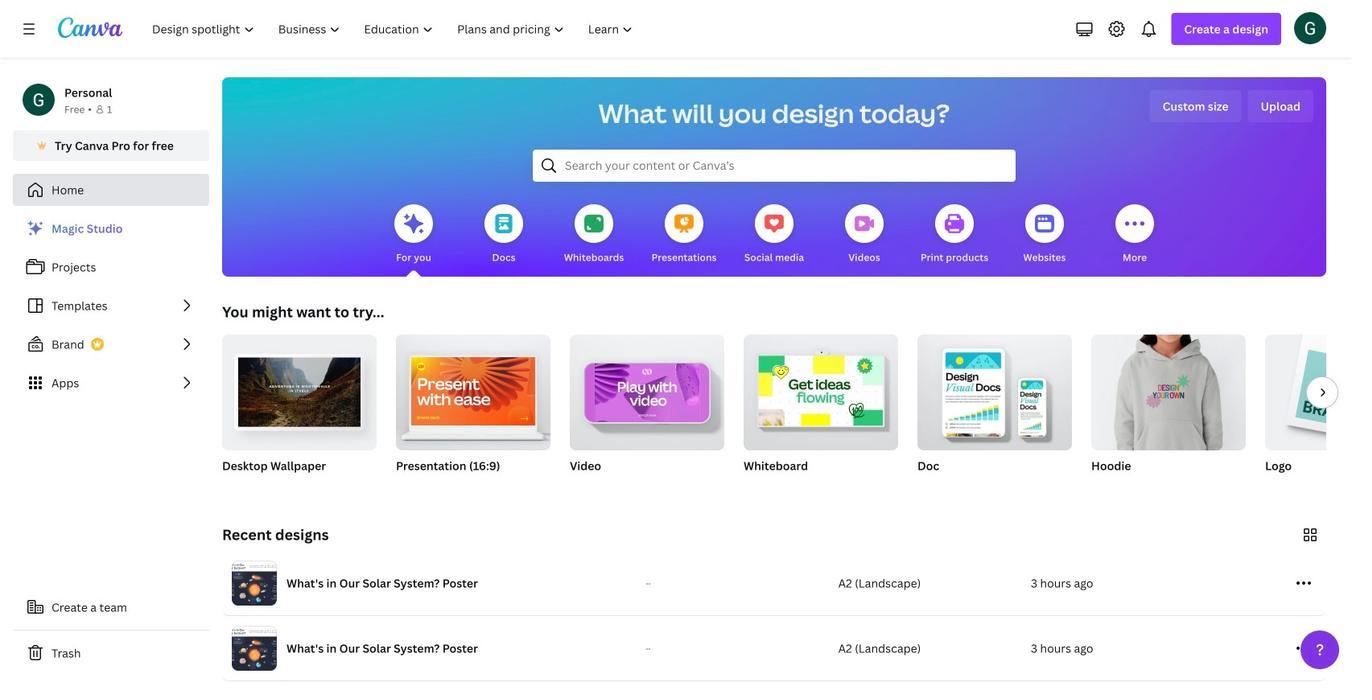 Task type: locate. For each thing, give the bounding box(es) containing it.
None search field
[[533, 150, 1016, 182]]

list
[[13, 213, 209, 399]]

greg robinson image
[[1295, 12, 1327, 44]]

top level navigation element
[[142, 13, 647, 45]]

group
[[222, 328, 377, 494], [222, 328, 377, 451], [396, 328, 551, 494], [396, 328, 551, 451], [570, 328, 725, 494], [570, 328, 725, 451], [744, 328, 898, 494], [744, 328, 898, 451], [918, 335, 1072, 494], [918, 335, 1072, 451], [1092, 335, 1246, 494], [1266, 335, 1353, 494]]



Task type: vqa. For each thing, say whether or not it's contained in the screenshot.
bottom TypeGradient image
no



Task type: describe. For each thing, give the bounding box(es) containing it.
Search search field
[[565, 151, 984, 181]]



